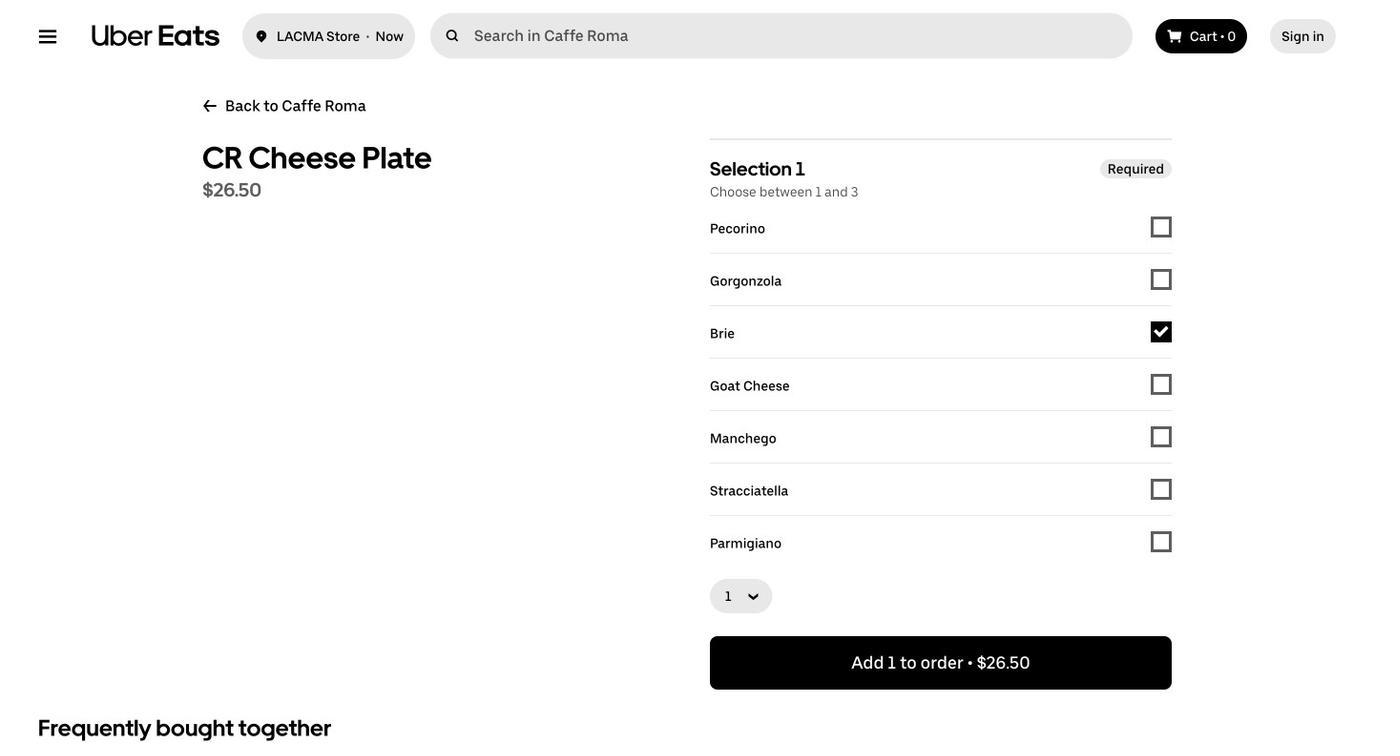 Task type: locate. For each thing, give the bounding box(es) containing it.
main navigation menu image
[[38, 27, 57, 46]]

uber eats home image
[[92, 25, 220, 48]]

deliver to image
[[254, 25, 269, 48]]



Task type: vqa. For each thing, say whether or not it's contained in the screenshot.
search in caffe roma Text Box
yes



Task type: describe. For each thing, give the bounding box(es) containing it.
go back image
[[202, 98, 218, 114]]

Search in Caffe Roma text field
[[474, 26, 1125, 45]]



